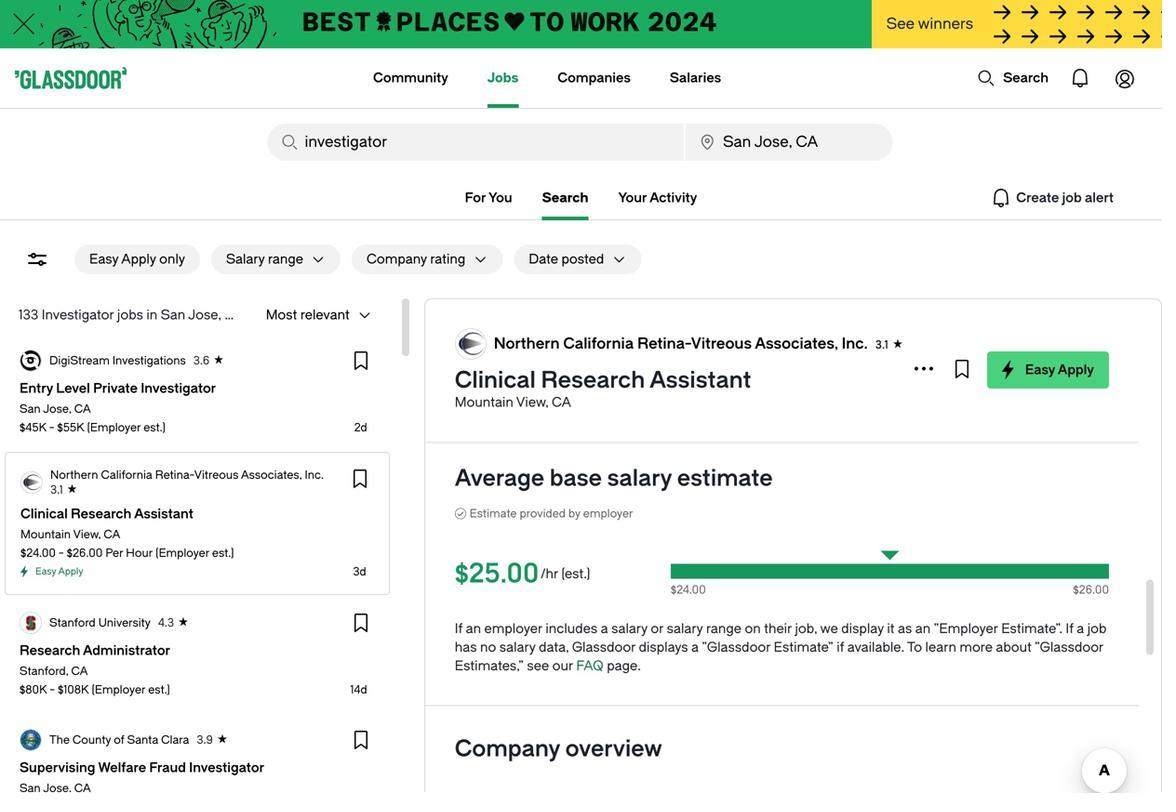 Task type: vqa. For each thing, say whether or not it's contained in the screenshot.
Easy
yes



Task type: describe. For each thing, give the bounding box(es) containing it.
1 if from the left
[[455, 622, 463, 637]]

or
[[651, 622, 664, 637]]

of
[[114, 734, 124, 747]]

1 horizontal spatial a
[[691, 640, 699, 655]]

stanford university logo image
[[20, 613, 41, 634]]

none field search keyword
[[268, 124, 684, 161]]

show less
[[455, 385, 528, 402]]

most relevant
[[266, 308, 350, 323]]

easy inside "jobs list" 'element'
[[35, 567, 56, 577]]

apply inside button
[[121, 252, 156, 267]]

assistant
[[650, 368, 751, 394]]

search inside button
[[1003, 70, 1049, 86]]

1 horizontal spatial employer
[[583, 508, 633, 521]]

mountain view, ca $24.00 - $26.00 per hour (employer est.)
[[20, 528, 234, 560]]

clinical research assistant mountain view, ca
[[455, 368, 751, 410]]

county
[[72, 734, 111, 747]]

estimate".
[[1001, 622, 1063, 637]]

lottie animation container image inside search button
[[977, 69, 996, 87]]

company for company rating
[[367, 252, 427, 267]]

search button
[[968, 60, 1058, 97]]

apply inside "jobs list" 'element'
[[58, 567, 83, 577]]

14d
[[350, 684, 367, 697]]

ca left most
[[224, 308, 244, 323]]

clinical
[[455, 368, 536, 394]]

less
[[499, 385, 528, 402]]

Search keyword field
[[268, 124, 684, 161]]

if
[[837, 640, 844, 655]]

1 horizontal spatial northern
[[494, 335, 560, 353]]

employer inside if an employer includes a salary or salary range on their job, we display it as an "employer estimate".  if a job has no salary data, glassdoor displays a "glassdoor estimate" if available.  to learn more about "glassdoor estimates," see our
[[484, 622, 542, 637]]

our
[[552, 659, 573, 674]]

the county of santa clara
[[49, 734, 189, 747]]

digistream investigations
[[49, 354, 186, 368]]

est.) inside 'stanford, ca $80k - $108k (employer est.)'
[[148, 684, 170, 697]]

jobs link
[[487, 48, 519, 108]]

date posted
[[529, 252, 604, 267]]

posted
[[561, 252, 604, 267]]

easy apply button
[[987, 352, 1109, 389]]

ca inside 'stanford, ca $80k - $108k (employer est.)'
[[71, 665, 88, 678]]

salaries
[[670, 70, 721, 86]]

stanford university
[[49, 617, 151, 630]]

(employer inside san jose, ca $45k - $55k (employer est.)
[[87, 421, 141, 435]]

view, inside mountain view, ca $24.00 - $26.00 per hour (employer est.)
[[73, 528, 101, 542]]

date
[[529, 252, 558, 267]]

2d
[[354, 421, 367, 435]]

$25.00 /hr (est.)
[[455, 559, 590, 590]]

community link
[[373, 48, 448, 108]]

santa
[[127, 734, 158, 747]]

overview
[[565, 736, 662, 762]]

(est.)
[[561, 567, 590, 582]]

1 "glassdoor from the left
[[702, 640, 771, 655]]

company rating button
[[352, 245, 465, 274]]

1 horizontal spatial $26.00
[[1073, 584, 1109, 597]]

3d
[[353, 566, 366, 579]]

san inside san jose, ca $45k - $55k (employer est.)
[[20, 403, 41, 416]]

salary
[[226, 252, 265, 267]]

more
[[960, 640, 993, 655]]

easy apply inside button
[[1025, 362, 1094, 378]]

we
[[820, 622, 838, 637]]

1 horizontal spatial northern california retina-vitreous associates, inc. logo image
[[456, 329, 485, 359]]

show less button
[[455, 383, 561, 405]]

1 horizontal spatial $24.00
[[671, 584, 706, 597]]

$26.00 inside mountain view, ca $24.00 - $26.00 per hour (employer est.)
[[67, 547, 103, 560]]

faq
[[576, 659, 604, 674]]

learn
[[925, 640, 956, 655]]

for you link
[[465, 187, 512, 209]]

mountain inside clinical research assistant mountain view, ca
[[455, 395, 513, 410]]

easy apply only button
[[74, 245, 200, 274]]

133 investigator jobs in san jose, ca
[[19, 308, 244, 323]]

ca inside mountain view, ca $24.00 - $26.00 per hour (employer est.)
[[104, 528, 120, 542]]

see
[[886, 15, 915, 33]]

digistream investigations logo image
[[20, 351, 41, 371]]

northern california retina-vitreous associates, inc. for northern california retina-vitreous associates, inc. logo in "jobs list" 'element'
[[50, 469, 324, 482]]

estimate provided by employer
[[470, 508, 633, 521]]

includes
[[546, 622, 598, 637]]

show
[[455, 385, 496, 402]]

base
[[550, 466, 602, 492]]

0 horizontal spatial search
[[542, 190, 588, 206]]

research
[[541, 368, 645, 394]]

faq link
[[576, 659, 604, 674]]

jobs list element
[[4, 334, 391, 794]]

northern california retina-vitreous associates, inc. for the rightmost northern california retina-vitreous associates, inc. logo
[[494, 335, 868, 353]]

- for $26.00
[[59, 547, 64, 560]]

$25.00
[[455, 559, 539, 590]]

displays
[[639, 640, 688, 655]]

salary right or
[[667, 622, 703, 637]]

no
[[480, 640, 496, 655]]

for
[[465, 190, 486, 206]]

4.3
[[158, 617, 174, 630]]

company rating
[[367, 252, 465, 267]]

work location: in person
[[455, 340, 609, 355]]

digistream
[[49, 354, 110, 368]]

- for $55k
[[49, 421, 54, 435]]

0 vertical spatial california
[[563, 335, 634, 353]]

average base salary estimate
[[455, 466, 773, 492]]

relevant
[[300, 308, 350, 323]]

3.9
[[197, 734, 213, 747]]

stanford, ca $80k - $108k (employer est.)
[[20, 665, 170, 697]]

salary right base
[[607, 466, 672, 492]]

associates, inside "jobs list" 'element'
[[241, 469, 302, 482]]

california inside "jobs list" 'element'
[[101, 469, 152, 482]]

glassdoor
[[572, 640, 636, 655]]

winners
[[918, 15, 973, 33]]

investigator
[[42, 308, 114, 323]]

3.6
[[193, 354, 209, 368]]

view, inside clinical research assistant mountain view, ca
[[516, 395, 549, 410]]

estimate
[[470, 508, 517, 521]]

it
[[887, 622, 895, 637]]

ca inside san jose, ca $45k - $55k (employer est.)
[[74, 403, 91, 416]]



Task type: locate. For each thing, give the bounding box(es) containing it.
0 horizontal spatial easy
[[35, 567, 56, 577]]

retina- up assistant
[[637, 335, 691, 353]]

1 horizontal spatial an
[[915, 622, 931, 637]]

0 vertical spatial apply
[[121, 252, 156, 267]]

northern california retina-vitreous associates, inc. logo image down the '$45k'
[[21, 473, 42, 493]]

associates,
[[755, 335, 838, 353], [241, 469, 302, 482]]

0 horizontal spatial california
[[101, 469, 152, 482]]

0 horizontal spatial an
[[466, 622, 481, 637]]

1 horizontal spatial retina-
[[637, 335, 691, 353]]

the county of santa clara logo image
[[20, 730, 41, 751]]

2 an from the left
[[915, 622, 931, 637]]

a right displays
[[691, 640, 699, 655]]

1 vertical spatial easy apply
[[35, 567, 83, 577]]

company for company overview
[[455, 736, 560, 762]]

your activity link
[[618, 187, 697, 209]]

1 horizontal spatial 3.1
[[875, 339, 888, 352]]

1 vertical spatial northern california retina-vitreous associates, inc.
[[50, 469, 324, 482]]

0 horizontal spatial $26.00
[[67, 547, 103, 560]]

job
[[1087, 622, 1107, 637]]

0 vertical spatial inc.
[[842, 335, 868, 353]]

1 horizontal spatial easy
[[89, 252, 118, 267]]

northern california retina-vitreous associates, inc. up mountain view, ca $24.00 - $26.00 per hour (employer est.) in the bottom left of the page
[[50, 469, 324, 482]]

0 horizontal spatial san
[[20, 403, 41, 416]]

retina- up mountain view, ca $24.00 - $26.00 per hour (employer est.) in the bottom left of the page
[[155, 469, 194, 482]]

1 an from the left
[[466, 622, 481, 637]]

vitreous inside "jobs list" 'element'
[[194, 469, 239, 482]]

california down san jose, ca $45k - $55k (employer est.)
[[101, 469, 152, 482]]

-
[[49, 421, 54, 435], [59, 547, 64, 560], [50, 684, 55, 697]]

salary up the see
[[499, 640, 536, 655]]

$55k
[[57, 421, 84, 435]]

3.1 inside "jobs list" 'element'
[[50, 484, 63, 497]]

employer right the by
[[583, 508, 633, 521]]

$80k
[[20, 684, 47, 697]]

see
[[527, 659, 549, 674]]

0 vertical spatial employer
[[583, 508, 633, 521]]

employer up no
[[484, 622, 542, 637]]

- left per
[[59, 547, 64, 560]]

3.1 for the rightmost northern california retina-vitreous associates, inc. logo
[[875, 339, 888, 352]]

open filter menu image
[[26, 248, 48, 271]]

est.) up the clara
[[148, 684, 170, 697]]

$24.00 up displays
[[671, 584, 706, 597]]

1 vertical spatial (employer
[[156, 547, 209, 560]]

0 vertical spatial associates,
[[755, 335, 838, 353]]

$108k
[[58, 684, 89, 697]]

ca up per
[[104, 528, 120, 542]]

california up research
[[563, 335, 634, 353]]

per
[[105, 547, 123, 560]]

employer
[[583, 508, 633, 521], [484, 622, 542, 637]]

inc.
[[842, 335, 868, 353], [305, 469, 324, 482]]

jose, up $55k
[[43, 403, 71, 416]]

jobs
[[117, 308, 143, 323]]

0 vertical spatial est.)
[[144, 421, 165, 435]]

1 horizontal spatial easy apply
[[1025, 362, 1094, 378]]

northern california retina-vitreous associates, inc. logo image inside "jobs list" 'element'
[[21, 473, 42, 493]]

if left job at the bottom
[[1066, 622, 1074, 637]]

1 vertical spatial est.)
[[212, 547, 234, 560]]

2 vertical spatial est.)
[[148, 684, 170, 697]]

0 horizontal spatial northern
[[50, 469, 98, 482]]

1 vertical spatial san
[[20, 403, 41, 416]]

0 vertical spatial $26.00
[[67, 547, 103, 560]]

0 vertical spatial (employer
[[87, 421, 141, 435]]

- right $80k
[[50, 684, 55, 697]]

san up the '$45k'
[[20, 403, 41, 416]]

$26.00 left per
[[67, 547, 103, 560]]

northern california retina-vitreous associates, inc. logo image
[[456, 329, 485, 359], [21, 473, 42, 493]]

community
[[373, 70, 448, 86]]

0 horizontal spatial view,
[[73, 528, 101, 542]]

lottie animation container image
[[1103, 56, 1147, 100], [1103, 56, 1147, 100], [977, 69, 996, 87]]

jose, up 3.6
[[188, 308, 221, 323]]

0 vertical spatial $24.00
[[20, 547, 56, 560]]

range left on
[[706, 622, 742, 637]]

0 horizontal spatial vitreous
[[194, 469, 239, 482]]

san right in at the top left
[[161, 308, 185, 323]]

0 vertical spatial northern california retina-vitreous associates, inc. logo image
[[456, 329, 485, 359]]

est.) right 'hour'
[[212, 547, 234, 560]]

easy apply inside "jobs list" 'element'
[[35, 567, 83, 577]]

2 none field from the left
[[686, 124, 893, 161]]

1 vertical spatial 3.1
[[50, 484, 63, 497]]

estimate"
[[774, 640, 833, 655]]

jose, inside san jose, ca $45k - $55k (employer est.)
[[43, 403, 71, 416]]

0 horizontal spatial associates,
[[241, 469, 302, 482]]

range inside dropdown button
[[268, 252, 303, 267]]

0 horizontal spatial company
[[367, 252, 427, 267]]

"glassdoor
[[702, 640, 771, 655], [1035, 640, 1103, 655]]

1 vertical spatial jose,
[[43, 403, 71, 416]]

none field search location
[[686, 124, 893, 161]]

only
[[159, 252, 185, 267]]

(employer inside 'stanford, ca $80k - $108k (employer est.)'
[[92, 684, 145, 697]]

you
[[489, 190, 512, 206]]

ca down research
[[552, 395, 571, 410]]

1 horizontal spatial company
[[455, 736, 560, 762]]

california
[[563, 335, 634, 353], [101, 469, 152, 482]]

range inside if an employer includes a salary or salary range on their job, we display it as an "employer estimate".  if a job has no salary data, glassdoor displays a "glassdoor estimate" if available.  to learn more about "glassdoor estimates," see our
[[706, 622, 742, 637]]

$45k
[[20, 421, 46, 435]]

search link
[[542, 187, 588, 209]]

northern california retina-vitreous associates, inc. logo image up clinical
[[456, 329, 485, 359]]

apply inside button
[[1058, 362, 1094, 378]]

1 horizontal spatial apply
[[121, 252, 156, 267]]

the
[[49, 734, 70, 747]]

as
[[898, 622, 912, 637]]

retina-
[[637, 335, 691, 353], [155, 469, 194, 482]]

0 vertical spatial northern
[[494, 335, 560, 353]]

a up glassdoor
[[601, 622, 608, 637]]

mountain inside mountain view, ca $24.00 - $26.00 per hour (employer est.)
[[20, 528, 71, 542]]

in
[[146, 308, 157, 323]]

2 "glassdoor from the left
[[1035, 640, 1103, 655]]

northern california retina-vitreous associates, inc. inside "jobs list" 'element'
[[50, 469, 324, 482]]

1 vertical spatial easy
[[1025, 362, 1055, 378]]

1 vertical spatial mountain
[[20, 528, 71, 542]]

1 vertical spatial california
[[101, 469, 152, 482]]

investigations
[[112, 354, 186, 368]]

- inside mountain view, ca $24.00 - $26.00 per hour (employer est.)
[[59, 547, 64, 560]]

jobs
[[487, 70, 519, 86]]

0 horizontal spatial retina-
[[155, 469, 194, 482]]

- right the '$45k'
[[49, 421, 54, 435]]

ca inside clinical research assistant mountain view, ca
[[552, 395, 571, 410]]

- inside 'stanford, ca $80k - $108k (employer est.)'
[[50, 684, 55, 697]]

3.1 for northern california retina-vitreous associates, inc. logo in "jobs list" 'element'
[[50, 484, 63, 497]]

provided
[[520, 508, 566, 521]]

1 horizontal spatial northern california retina-vitreous associates, inc.
[[494, 335, 868, 353]]

an right as
[[915, 622, 931, 637]]

0 vertical spatial view,
[[516, 395, 549, 410]]

1 horizontal spatial view,
[[516, 395, 549, 410]]

3.1
[[875, 339, 888, 352], [50, 484, 63, 497]]

jose,
[[188, 308, 221, 323], [43, 403, 71, 416]]

0 horizontal spatial none field
[[268, 124, 684, 161]]

easy inside easy apply only button
[[89, 252, 118, 267]]

apply
[[121, 252, 156, 267], [1058, 362, 1094, 378], [58, 567, 83, 577]]

2 vertical spatial apply
[[58, 567, 83, 577]]

1 none field from the left
[[268, 124, 684, 161]]

0 vertical spatial mountain
[[455, 395, 513, 410]]

0 vertical spatial northern california retina-vitreous associates, inc.
[[494, 335, 868, 353]]

hour
[[126, 547, 153, 560]]

1 vertical spatial company
[[455, 736, 560, 762]]

1 horizontal spatial search
[[1003, 70, 1049, 86]]

search
[[1003, 70, 1049, 86], [542, 190, 588, 206]]

0 vertical spatial vitreous
[[691, 335, 752, 353]]

1 horizontal spatial mountain
[[455, 395, 513, 410]]

1 vertical spatial vitreous
[[194, 469, 239, 482]]

easy
[[89, 252, 118, 267], [1025, 362, 1055, 378], [35, 567, 56, 577]]

companies
[[558, 70, 631, 86]]

0 horizontal spatial northern california retina-vitreous associates, inc.
[[50, 469, 324, 482]]

range right salary
[[268, 252, 303, 267]]

for you
[[465, 190, 512, 206]]

1 vertical spatial -
[[59, 547, 64, 560]]

0 vertical spatial search
[[1003, 70, 1049, 86]]

university
[[98, 617, 151, 630]]

on
[[745, 622, 761, 637]]

mountain down clinical
[[455, 395, 513, 410]]

0 vertical spatial company
[[367, 252, 427, 267]]

$24.00 up stanford university logo
[[20, 547, 56, 560]]

2 if from the left
[[1066, 622, 1074, 637]]

1 vertical spatial search
[[542, 190, 588, 206]]

inc. inside "jobs list" 'element'
[[305, 469, 324, 482]]

in
[[551, 340, 563, 355]]

2 horizontal spatial a
[[1077, 622, 1084, 637]]

1 horizontal spatial "glassdoor
[[1035, 640, 1103, 655]]

most relevant button
[[251, 301, 350, 330]]

an
[[466, 622, 481, 637], [915, 622, 931, 637]]

average
[[455, 466, 544, 492]]

(employer right 'hour'
[[156, 547, 209, 560]]

0 horizontal spatial employer
[[484, 622, 542, 637]]

0 vertical spatial easy apply
[[1025, 362, 1094, 378]]

1 vertical spatial northern
[[50, 469, 98, 482]]

0 horizontal spatial northern california retina-vitreous associates, inc. logo image
[[21, 473, 42, 493]]

1 horizontal spatial vitreous
[[691, 335, 752, 353]]

see winners link
[[872, 0, 1162, 50]]

1 horizontal spatial inc.
[[842, 335, 868, 353]]

1 vertical spatial associates,
[[241, 469, 302, 482]]

see winners
[[886, 15, 973, 33]]

$26.00 up job at the bottom
[[1073, 584, 1109, 597]]

1 horizontal spatial san
[[161, 308, 185, 323]]

1 horizontal spatial none field
[[686, 124, 893, 161]]

1 horizontal spatial jose,
[[188, 308, 221, 323]]

1 vertical spatial range
[[706, 622, 742, 637]]

2 horizontal spatial easy
[[1025, 362, 1055, 378]]

1 vertical spatial employer
[[484, 622, 542, 637]]

0 vertical spatial retina-
[[637, 335, 691, 353]]

"employer
[[934, 622, 998, 637]]

most
[[266, 308, 297, 323]]

0 vertical spatial -
[[49, 421, 54, 435]]

salary range
[[226, 252, 303, 267]]

0 horizontal spatial easy apply
[[35, 567, 83, 577]]

mountain up stanford university logo
[[20, 528, 71, 542]]

estimate
[[677, 466, 773, 492]]

lottie animation container image inside search button
[[977, 69, 996, 87]]

company inside company rating dropdown button
[[367, 252, 427, 267]]

ca up $55k
[[74, 403, 91, 416]]

date posted button
[[514, 245, 604, 274]]

if up has at bottom
[[455, 622, 463, 637]]

northern up clinical
[[494, 335, 560, 353]]

retina- inside "jobs list" 'element'
[[155, 469, 194, 482]]

est.) down 'investigations'
[[144, 421, 165, 435]]

0 vertical spatial 3.1
[[875, 339, 888, 352]]

rating
[[430, 252, 465, 267]]

stanford,
[[20, 665, 68, 678]]

has
[[455, 640, 477, 655]]

available.
[[847, 640, 904, 655]]

ca up "$108k"
[[71, 665, 88, 678]]

0 vertical spatial easy
[[89, 252, 118, 267]]

if an employer includes a salary or salary range on their job, we display it as an "employer estimate".  if a job has no salary data, glassdoor displays a "glassdoor estimate" if available.  to learn more about "glassdoor estimates," see our
[[455, 622, 1107, 674]]

northern down $55k
[[50, 469, 98, 482]]

0 vertical spatial san
[[161, 308, 185, 323]]

2 vertical spatial easy
[[35, 567, 56, 577]]

san jose, ca $45k - $55k (employer est.)
[[20, 403, 165, 435]]

est.) inside san jose, ca $45k - $55k (employer est.)
[[144, 421, 165, 435]]

search up date posted
[[542, 190, 588, 206]]

easy inside easy apply button
[[1025, 362, 1055, 378]]

view,
[[516, 395, 549, 410], [73, 528, 101, 542]]

company down estimates,"
[[455, 736, 560, 762]]

an up has at bottom
[[466, 622, 481, 637]]

0 horizontal spatial mountain
[[20, 528, 71, 542]]

0 horizontal spatial range
[[268, 252, 303, 267]]

activity
[[650, 190, 697, 206]]

company left rating
[[367, 252, 427, 267]]

0 vertical spatial jose,
[[188, 308, 221, 323]]

their
[[764, 622, 792, 637]]

a left job at the bottom
[[1077, 622, 1084, 637]]

1 horizontal spatial associates,
[[755, 335, 838, 353]]

about
[[996, 640, 1032, 655]]

person
[[566, 340, 609, 355]]

company
[[367, 252, 427, 267], [455, 736, 560, 762]]

company overview
[[455, 736, 662, 762]]

- inside san jose, ca $45k - $55k (employer est.)
[[49, 421, 54, 435]]

1 vertical spatial apply
[[1058, 362, 1094, 378]]

1 vertical spatial view,
[[73, 528, 101, 542]]

(employer inside mountain view, ca $24.00 - $26.00 per hour (employer est.)
[[156, 547, 209, 560]]

salary left or
[[611, 622, 648, 637]]

"glassdoor down on
[[702, 640, 771, 655]]

san
[[161, 308, 185, 323], [20, 403, 41, 416]]

0 horizontal spatial 3.1
[[50, 484, 63, 497]]

view, down clinical
[[516, 395, 549, 410]]

(employer right $55k
[[87, 421, 141, 435]]

northern california retina-vitreous associates, inc. up assistant
[[494, 335, 868, 353]]

search down see winners link
[[1003, 70, 1049, 86]]

1 horizontal spatial if
[[1066, 622, 1074, 637]]

companies link
[[558, 48, 631, 108]]

page.
[[607, 659, 641, 674]]

0 horizontal spatial apply
[[58, 567, 83, 577]]

0 horizontal spatial a
[[601, 622, 608, 637]]

Search location field
[[686, 124, 893, 161]]

easy apply only
[[89, 252, 185, 267]]

your
[[618, 190, 647, 206]]

a
[[601, 622, 608, 637], [1077, 622, 1084, 637], [691, 640, 699, 655]]

0 horizontal spatial inc.
[[305, 469, 324, 482]]

to
[[907, 640, 922, 655]]

1 horizontal spatial range
[[706, 622, 742, 637]]

northern inside "jobs list" 'element'
[[50, 469, 98, 482]]

None field
[[268, 124, 684, 161], [686, 124, 893, 161]]

$24.00 inside mountain view, ca $24.00 - $26.00 per hour (employer est.)
[[20, 547, 56, 560]]

1 horizontal spatial california
[[563, 335, 634, 353]]

salary range button
[[211, 245, 303, 274]]

0 horizontal spatial if
[[455, 622, 463, 637]]

view, up stanford university
[[73, 528, 101, 542]]

(employer right "$108k"
[[92, 684, 145, 697]]

0 vertical spatial range
[[268, 252, 303, 267]]

lottie animation container image
[[299, 48, 374, 106], [299, 48, 374, 106], [1058, 56, 1103, 100], [1058, 56, 1103, 100], [977, 69, 996, 87]]

est.)
[[144, 421, 165, 435], [212, 547, 234, 560], [148, 684, 170, 697]]

est.) inside mountain view, ca $24.00 - $26.00 per hour (employer est.)
[[212, 547, 234, 560]]

"glassdoor down job at the bottom
[[1035, 640, 1103, 655]]

2 horizontal spatial apply
[[1058, 362, 1094, 378]]

$26.00
[[67, 547, 103, 560], [1073, 584, 1109, 597]]



